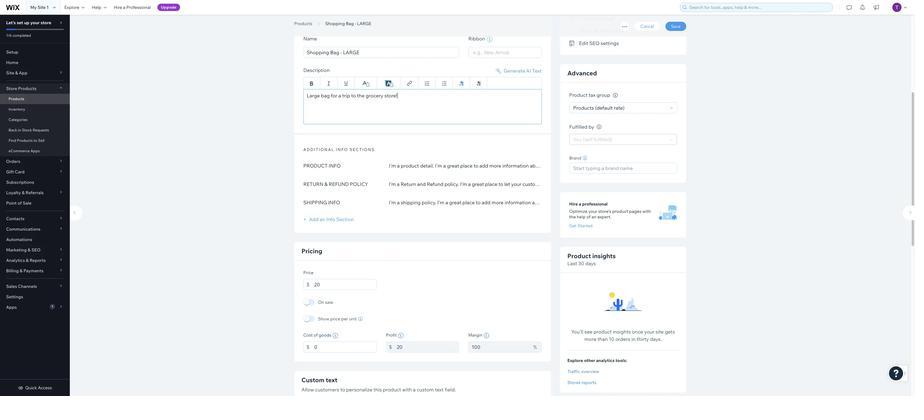 Task type: describe. For each thing, give the bounding box(es) containing it.
the for help
[[569, 214, 576, 220]]

loyalty & referrals button
[[0, 188, 70, 198]]

other
[[584, 358, 595, 364]]

product tax group
[[569, 92, 612, 98]]

fulfilled)
[[594, 136, 613, 143]]

products inside dropdown button
[[18, 86, 37, 91]]

my
[[30, 5, 37, 10]]

product info
[[303, 163, 341, 169]]

promote image
[[569, 28, 576, 34]]

to inside the 'sidebar' element
[[34, 138, 37, 143]]

get started
[[569, 223, 593, 229]]

sale
[[23, 200, 31, 206]]

$ for %
[[389, 344, 392, 350]]

ai
[[526, 68, 531, 74]]

optimize your store's product pages with the help of an expert.
[[569, 209, 651, 220]]

automations link
[[0, 234, 70, 245]]

than
[[598, 336, 608, 342]]

subscriptions link
[[0, 177, 70, 188]]

in inside back in stock requests link
[[18, 128, 21, 132]]

seo inside button
[[590, 40, 600, 46]]

$ for on sale
[[307, 281, 310, 288]]

a up optimize
[[579, 201, 581, 207]]

product inside promote this product button
[[610, 28, 628, 34]]

margin
[[469, 332, 483, 338]]

on
[[318, 299, 324, 305]]

field.
[[445, 386, 456, 393]]

with inside optimize your store's product pages with the help of an expert.
[[643, 209, 651, 214]]

loyalty
[[6, 190, 21, 195]]

payments
[[23, 268, 43, 274]]

product insights last 30 days
[[568, 252, 616, 267]]

quick access
[[25, 385, 52, 391]]

you'll see product insights once your site gets more than 10 orders in thirty days.
[[572, 329, 675, 342]]

a inside custom text allow customers to personalize this product with a custom text field.
[[413, 386, 416, 393]]

hire a professional
[[569, 201, 608, 207]]

marketing
[[6, 247, 27, 253]]

info tooltip image for cost of goods
[[333, 333, 338, 338]]

0 vertical spatial 1
[[47, 5, 49, 10]]

find
[[9, 138, 16, 143]]

promote this product
[[579, 28, 628, 34]]

product for insights
[[568, 252, 591, 260]]

edit seo settings button
[[569, 39, 619, 48]]

you (self fulfilled)
[[573, 136, 613, 143]]

sales
[[6, 284, 17, 289]]

set
[[17, 20, 23, 25]]

explore for explore
[[64, 5, 79, 10]]

on sale
[[318, 299, 333, 305]]

your inside the 'sidebar' element
[[30, 20, 40, 25]]

product for tax
[[569, 92, 588, 98]]

contacts
[[6, 216, 25, 222]]

edit seo settings
[[579, 40, 619, 46]]

group
[[597, 92, 611, 98]]

stores reports
[[568, 380, 597, 386]]

access
[[38, 385, 52, 391]]

1 horizontal spatial large
[[378, 13, 415, 27]]

hire for hire a professional
[[114, 5, 122, 10]]

goods
[[319, 332, 331, 338]]

0 horizontal spatial text
[[326, 376, 337, 384]]

%
[[533, 344, 537, 350]]

ecommerce apps link
[[0, 146, 70, 156]]

create coupon
[[579, 15, 613, 22]]

bag
[[321, 92, 330, 98]]

insights inside you'll see product insights once your site gets more than 10 orders in thirty days.
[[613, 329, 631, 335]]

& for analytics
[[26, 258, 29, 263]]

info for basic
[[320, 20, 332, 25]]

setup link
[[0, 47, 70, 57]]

find products to sell
[[9, 138, 44, 143]]

per
[[341, 316, 348, 322]]

info for additional
[[336, 147, 348, 152]]

automations
[[6, 237, 32, 242]]

in inside you'll see product insights once your site gets more than 10 orders in thirty days.
[[632, 336, 636, 342]]

store
[[6, 86, 17, 91]]

sidebar element
[[0, 15, 70, 396]]

hire a professional link
[[110, 0, 155, 15]]

card
[[15, 169, 25, 175]]

to inside custom text allow customers to personalize this product with a custom text field.
[[341, 386, 345, 393]]

a inside text field
[[339, 92, 341, 98]]

profit
[[386, 332, 397, 338]]

apps inside ecommerce apps 'link'
[[31, 149, 40, 153]]

0 horizontal spatial -
[[355, 21, 356, 26]]

hire for hire a professional
[[569, 201, 578, 207]]

with inside custom text allow customers to personalize this product with a custom text field.
[[402, 386, 412, 393]]

stores reports link
[[568, 380, 679, 386]]

gets
[[665, 329, 675, 335]]

store's
[[599, 209, 612, 214]]

Start typing a brand name field
[[572, 163, 675, 174]]

sections
[[350, 147, 375, 152]]

products (default rate)
[[573, 105, 625, 111]]

shopping right basic
[[325, 21, 345, 26]]

the for grocery
[[357, 92, 365, 98]]

pages
[[629, 209, 642, 214]]

save
[[671, 24, 681, 29]]

reports
[[30, 258, 46, 263]]

cost
[[303, 332, 313, 338]]

1 inside the 'sidebar' element
[[52, 305, 53, 309]]

marketing & seo button
[[0, 245, 70, 255]]

store products
[[6, 86, 37, 91]]

sales channels button
[[0, 281, 70, 292]]

trip
[[342, 92, 350, 98]]

shopping up name
[[294, 13, 346, 27]]

allow
[[302, 386, 314, 393]]

back in stock requests link
[[0, 125, 70, 135]]

marketing & seo
[[6, 247, 40, 253]]

products up ecommerce apps
[[17, 138, 33, 143]]

brand
[[569, 155, 582, 161]]

0 horizontal spatial an
[[320, 216, 325, 222]]

you'll
[[572, 329, 584, 335]]

billing & payments
[[6, 268, 43, 274]]

0 horizontal spatial large
[[357, 21, 372, 26]]

ecommerce apps
[[9, 149, 40, 153]]

hire a professional
[[114, 5, 151, 10]]

see
[[585, 329, 593, 335]]

$ down cost
[[307, 344, 310, 350]]

1/6 completed
[[6, 33, 31, 38]]

show
[[318, 316, 329, 322]]

stores
[[568, 380, 581, 386]]

analytics
[[596, 358, 615, 364]]

explore other analytics tools:
[[568, 358, 627, 364]]

quick
[[25, 385, 37, 391]]

generate
[[504, 68, 525, 74]]



Task type: locate. For each thing, give the bounding box(es) containing it.
of right 'help'
[[587, 214, 591, 220]]

in
[[18, 128, 21, 132], [632, 336, 636, 342]]

1 horizontal spatial products link
[[291, 21, 315, 27]]

1 horizontal spatial to
[[341, 386, 345, 393]]

shipping info
[[303, 199, 340, 205]]

1 vertical spatial hire
[[569, 201, 578, 207]]

Search for tools, apps, help & more... field
[[688, 3, 831, 12]]

professional
[[582, 201, 608, 207]]

an left expert.
[[592, 214, 597, 220]]

None text field
[[314, 279, 377, 290], [314, 341, 377, 352], [397, 341, 459, 352], [469, 341, 530, 352], [314, 279, 377, 290], [314, 341, 377, 352], [397, 341, 459, 352], [469, 341, 530, 352]]

explore inside shopping bag - large form
[[568, 358, 583, 364]]

0 vertical spatial of
[[18, 200, 22, 206]]

& inside shopping bag - large form
[[325, 181, 328, 187]]

1 vertical spatial 1
[[52, 305, 53, 309]]

site inside popup button
[[6, 70, 14, 76]]

& for loyalty
[[22, 190, 25, 195]]

1 vertical spatial product
[[568, 252, 591, 260]]

2 vertical spatial your
[[644, 329, 655, 335]]

your down the professional
[[589, 209, 598, 214]]

to right customers at the left
[[341, 386, 345, 393]]

large bag for a trip to the grocery store!
[[307, 92, 397, 98]]

explore left help
[[64, 5, 79, 10]]

to inside false text field
[[351, 92, 356, 98]]

0 horizontal spatial with
[[402, 386, 412, 393]]

& left reports
[[26, 258, 29, 263]]

add an info section link
[[303, 216, 354, 222]]

0 vertical spatial to
[[351, 92, 356, 98]]

30
[[579, 261, 584, 267]]

in right back
[[18, 128, 21, 132]]

inventory link
[[0, 104, 70, 115]]

1 vertical spatial the
[[569, 214, 576, 220]]

store products button
[[0, 83, 70, 94]]

1 vertical spatial insights
[[613, 329, 631, 335]]

0 vertical spatial seo
[[590, 40, 600, 46]]

in down once
[[632, 336, 636, 342]]

your inside optimize your store's product pages with the help of an expert.
[[589, 209, 598, 214]]

to left sell
[[34, 138, 37, 143]]

store
[[41, 20, 51, 25]]

0 vertical spatial info
[[320, 20, 332, 25]]

1 vertical spatial apps
[[6, 305, 17, 310]]

home
[[6, 60, 18, 65]]

insights up orders
[[613, 329, 631, 335]]

info right basic
[[320, 20, 332, 25]]

0 horizontal spatial the
[[357, 92, 365, 98]]

setup
[[6, 49, 18, 55]]

site & app
[[6, 70, 27, 76]]

this inside button
[[600, 28, 608, 34]]

promote
[[579, 28, 599, 34]]

the
[[357, 92, 365, 98], [569, 214, 576, 220]]

0 horizontal spatial explore
[[64, 5, 79, 10]]

let's set up your store
[[6, 20, 51, 25]]

0 vertical spatial with
[[643, 209, 651, 214]]

site down home
[[6, 70, 14, 76]]

1 vertical spatial explore
[[568, 358, 583, 364]]

thirty
[[637, 336, 649, 342]]

products up inventory
[[9, 97, 24, 101]]

apps down find products to sell link at the left top
[[31, 149, 40, 153]]

generate ai text
[[504, 68, 542, 74]]

gift
[[6, 169, 14, 175]]

& inside dropdown button
[[26, 258, 29, 263]]

custom
[[417, 386, 434, 393]]

find products to sell link
[[0, 135, 70, 146]]

0 horizontal spatial site
[[6, 70, 14, 76]]

product up 30
[[568, 252, 591, 260]]

billing & payments button
[[0, 266, 70, 276]]

analytics
[[6, 258, 25, 263]]

0 horizontal spatial apps
[[6, 305, 17, 310]]

Add a product name text field
[[303, 47, 459, 58]]

shopping bag - large form
[[67, 0, 915, 396]]

0 vertical spatial apps
[[31, 149, 40, 153]]

app
[[19, 70, 27, 76]]

create coupon button
[[569, 14, 613, 23]]

settings
[[601, 40, 619, 46]]

& right return
[[325, 181, 328, 187]]

seo settings image
[[569, 41, 576, 46]]

seo
[[590, 40, 600, 46], [31, 247, 40, 253]]

info for shipping info
[[328, 199, 340, 205]]

products link down 'store products'
[[0, 94, 70, 104]]

cancel button
[[635, 22, 660, 31]]

1 horizontal spatial of
[[314, 332, 318, 338]]

1 vertical spatial to
[[34, 138, 37, 143]]

products link
[[291, 21, 315, 27], [0, 94, 70, 104]]

1 vertical spatial text
[[435, 386, 444, 393]]

products right the store
[[18, 86, 37, 91]]

products down product tax group
[[573, 105, 594, 111]]

help button
[[88, 0, 110, 15]]

0 vertical spatial in
[[18, 128, 21, 132]]

a left custom
[[413, 386, 416, 393]]

product inside "product insights last 30 days"
[[568, 252, 591, 260]]

false text field
[[303, 89, 542, 124]]

your inside you'll see product insights once your site gets more than 10 orders in thirty days.
[[644, 329, 655, 335]]

& inside popup button
[[15, 70, 18, 76]]

1 horizontal spatial the
[[569, 214, 576, 220]]

hire inside shopping bag - large form
[[569, 201, 578, 207]]

orders
[[616, 336, 631, 342]]

& for site
[[15, 70, 18, 76]]

of inside the 'sidebar' element
[[18, 200, 22, 206]]

1 horizontal spatial seo
[[590, 40, 600, 46]]

days
[[586, 261, 596, 267]]

0 horizontal spatial in
[[18, 128, 21, 132]]

loyalty & referrals
[[6, 190, 44, 195]]

for
[[331, 92, 337, 98]]

1 horizontal spatial explore
[[568, 358, 583, 364]]

you
[[573, 136, 582, 143]]

traffic overview link
[[568, 369, 679, 375]]

1 right my
[[47, 5, 49, 10]]

0 vertical spatial text
[[326, 376, 337, 384]]

1 vertical spatial this
[[374, 386, 382, 393]]

referrals
[[26, 190, 44, 195]]

this right the personalize
[[374, 386, 382, 393]]

0 horizontal spatial your
[[30, 20, 40, 25]]

Select box search field
[[473, 47, 537, 57]]

1 vertical spatial info
[[328, 199, 340, 205]]

1 vertical spatial products link
[[0, 94, 70, 104]]

info for product info
[[329, 163, 341, 169]]

insights inside "product insights last 30 days"
[[593, 252, 616, 260]]

info left sections
[[336, 147, 348, 152]]

hire right help button
[[114, 5, 122, 10]]

0 horizontal spatial seo
[[31, 247, 40, 253]]

back
[[9, 128, 17, 132]]

point
[[6, 200, 17, 206]]

price
[[330, 316, 340, 322]]

text left field.
[[435, 386, 444, 393]]

your up the thirty
[[644, 329, 655, 335]]

seo inside dropdown button
[[31, 247, 40, 253]]

& for marketing
[[28, 247, 30, 253]]

text up customers at the left
[[326, 376, 337, 384]]

stock
[[22, 128, 32, 132]]

products
[[294, 21, 312, 26], [18, 86, 37, 91], [9, 97, 24, 101], [573, 105, 594, 111], [17, 138, 33, 143]]

help
[[577, 214, 586, 220]]

cancel
[[641, 24, 654, 29]]

2 horizontal spatial of
[[587, 214, 591, 220]]

unit
[[349, 316, 357, 322]]

add an info section
[[308, 216, 354, 222]]

1 vertical spatial your
[[589, 209, 598, 214]]

description
[[303, 67, 330, 73]]

& inside dropdown button
[[28, 247, 30, 253]]

insights up days
[[593, 252, 616, 260]]

the inside false text field
[[357, 92, 365, 98]]

1 horizontal spatial in
[[632, 336, 636, 342]]

with left custom
[[402, 386, 412, 393]]

1 horizontal spatial an
[[592, 214, 597, 220]]

& inside 'dropdown button'
[[20, 268, 23, 274]]

1 horizontal spatial apps
[[31, 149, 40, 153]]

additional info sections
[[303, 147, 375, 152]]

info down the additional info sections
[[329, 163, 341, 169]]

info tooltip image right profit
[[398, 333, 404, 338]]

product inside custom text allow customers to personalize this product with a custom text field.
[[383, 386, 401, 393]]

info
[[329, 163, 341, 169], [328, 199, 340, 205]]

coupon
[[596, 15, 613, 22]]

of inside optimize your store's product pages with the help of an expert.
[[587, 214, 591, 220]]

sell
[[38, 138, 44, 143]]

to right the trip
[[351, 92, 356, 98]]

0 vertical spatial the
[[357, 92, 365, 98]]

& for return
[[325, 181, 328, 187]]

the inside optimize your store's product pages with the help of an expert.
[[569, 214, 576, 220]]

with right pages
[[643, 209, 651, 214]]

0 horizontal spatial to
[[34, 138, 37, 143]]

get
[[569, 223, 577, 229]]

1 horizontal spatial your
[[589, 209, 598, 214]]

0 vertical spatial products link
[[291, 21, 315, 27]]

0 vertical spatial explore
[[64, 5, 79, 10]]

hire
[[114, 5, 122, 10], [569, 201, 578, 207]]

analytics & reports
[[6, 258, 46, 263]]

& right loyalty
[[22, 190, 25, 195]]

0 vertical spatial site
[[38, 5, 46, 10]]

communications button
[[0, 224, 70, 234]]

seo up analytics & reports dropdown button
[[31, 247, 40, 253]]

product left the tax
[[569, 92, 588, 98]]

& for billing
[[20, 268, 23, 274]]

explore for explore other analytics tools:
[[568, 358, 583, 364]]

settings link
[[0, 292, 70, 302]]

1 vertical spatial site
[[6, 70, 14, 76]]

product inside optimize your store's product pages with the help of an expert.
[[613, 209, 628, 214]]

explore
[[64, 5, 79, 10], [568, 358, 583, 364]]

0 horizontal spatial hire
[[114, 5, 122, 10]]

channels
[[18, 284, 37, 289]]

info tooltip image
[[613, 93, 618, 98], [333, 333, 338, 338], [398, 333, 404, 338], [484, 333, 489, 338]]

inventory
[[9, 107, 25, 112]]

1 horizontal spatial with
[[643, 209, 651, 214]]

$ down profit
[[389, 344, 392, 350]]

0 vertical spatial insights
[[593, 252, 616, 260]]

0 horizontal spatial 1
[[47, 5, 49, 10]]

1 horizontal spatial text
[[435, 386, 444, 393]]

2 horizontal spatial your
[[644, 329, 655, 335]]

edit
[[579, 40, 588, 46]]

an left info
[[320, 216, 325, 222]]

info tooltip image for profit
[[398, 333, 404, 338]]

& right 'billing'
[[20, 268, 23, 274]]

point of sale
[[6, 200, 31, 206]]

0 horizontal spatial of
[[18, 200, 22, 206]]

0 vertical spatial your
[[30, 20, 40, 25]]

2 horizontal spatial to
[[351, 92, 356, 98]]

of for sale
[[18, 200, 22, 206]]

a
[[123, 5, 125, 10], [339, 92, 341, 98], [579, 201, 581, 207], [413, 386, 416, 393]]

info up add an info section at bottom left
[[328, 199, 340, 205]]

large
[[307, 92, 320, 98]]

subscriptions
[[6, 180, 34, 185]]

1 horizontal spatial -
[[372, 13, 375, 27]]

1 horizontal spatial 1
[[52, 305, 53, 309]]

an inside optimize your store's product pages with the help of an expert.
[[592, 214, 597, 220]]

tools:
[[616, 358, 627, 364]]

back in stock requests
[[9, 128, 49, 132]]

0 vertical spatial hire
[[114, 5, 122, 10]]

quick access button
[[18, 385, 52, 391]]

this inside custom text allow customers to personalize this product with a custom text field.
[[374, 386, 382, 393]]

products up name
[[294, 21, 312, 26]]

2 vertical spatial of
[[314, 332, 318, 338]]

0 horizontal spatial products link
[[0, 94, 70, 104]]

this down 'coupon' at the top of page
[[600, 28, 608, 34]]

optimize
[[569, 209, 588, 214]]

$ down price
[[307, 281, 310, 288]]

0 horizontal spatial info
[[320, 20, 332, 25]]

-
[[372, 13, 375, 27], [355, 21, 356, 26]]

of for goods
[[314, 332, 318, 338]]

of left "sale" on the bottom left
[[18, 200, 22, 206]]

an
[[592, 214, 597, 220], [320, 216, 325, 222]]

explore up traffic
[[568, 358, 583, 364]]

professional
[[126, 5, 151, 10]]

the left grocery
[[357, 92, 365, 98]]

info tooltip image
[[597, 125, 602, 129]]

site right my
[[38, 5, 46, 10]]

1 vertical spatial of
[[587, 214, 591, 220]]

info tooltip image for margin
[[484, 333, 489, 338]]

product inside you'll see product insights once your site gets more than 10 orders in thirty days.
[[594, 329, 612, 335]]

1/6
[[6, 33, 12, 38]]

seo right edit on the top of the page
[[590, 40, 600, 46]]

1 down "settings" link
[[52, 305, 53, 309]]

the left 'help'
[[569, 214, 576, 220]]

custom
[[302, 376, 325, 384]]

days.
[[650, 336, 662, 342]]

your right up
[[30, 20, 40, 25]]

2 vertical spatial to
[[341, 386, 345, 393]]

apps down settings in the bottom of the page
[[6, 305, 17, 310]]

1 vertical spatial info
[[336, 147, 348, 152]]

info tooltip image right "group"
[[613, 93, 618, 98]]

orders
[[6, 159, 20, 164]]

billing
[[6, 268, 19, 274]]

promote coupon image
[[569, 16, 576, 21]]

0 vertical spatial info
[[329, 163, 341, 169]]

of right cost
[[314, 332, 318, 338]]

1 vertical spatial seo
[[31, 247, 40, 253]]

ribbon
[[469, 36, 486, 42]]

generate ai text button
[[495, 67, 542, 74]]

& up analytics & reports
[[28, 247, 30, 253]]

info
[[326, 216, 335, 222]]

a left professional
[[123, 5, 125, 10]]

1 vertical spatial in
[[632, 336, 636, 342]]

1 horizontal spatial hire
[[569, 201, 578, 207]]

add
[[309, 216, 319, 222]]

shipping
[[303, 199, 327, 205]]

analytics & reports button
[[0, 255, 70, 266]]

bag
[[348, 13, 369, 27], [346, 21, 354, 26]]

0 vertical spatial this
[[600, 28, 608, 34]]

with
[[643, 209, 651, 214], [402, 386, 412, 393]]

products link up name
[[291, 21, 315, 27]]

1 horizontal spatial site
[[38, 5, 46, 10]]

0 vertical spatial product
[[569, 92, 588, 98]]

tax
[[589, 92, 596, 98]]

1 vertical spatial with
[[402, 386, 412, 393]]

& inside popup button
[[22, 190, 25, 195]]

info tooltip image right goods
[[333, 333, 338, 338]]

reports
[[582, 380, 597, 386]]

pricing
[[302, 247, 322, 255]]

hire up optimize
[[569, 201, 578, 207]]

1 horizontal spatial info
[[336, 147, 348, 152]]

completed
[[13, 33, 31, 38]]

0 horizontal spatial this
[[374, 386, 382, 393]]

a right "for"
[[339, 92, 341, 98]]

1 horizontal spatial this
[[600, 28, 608, 34]]

& left app at left
[[15, 70, 18, 76]]

info tooltip image right margin
[[484, 333, 489, 338]]



Task type: vqa. For each thing, say whether or not it's contained in the screenshot.
alert
no



